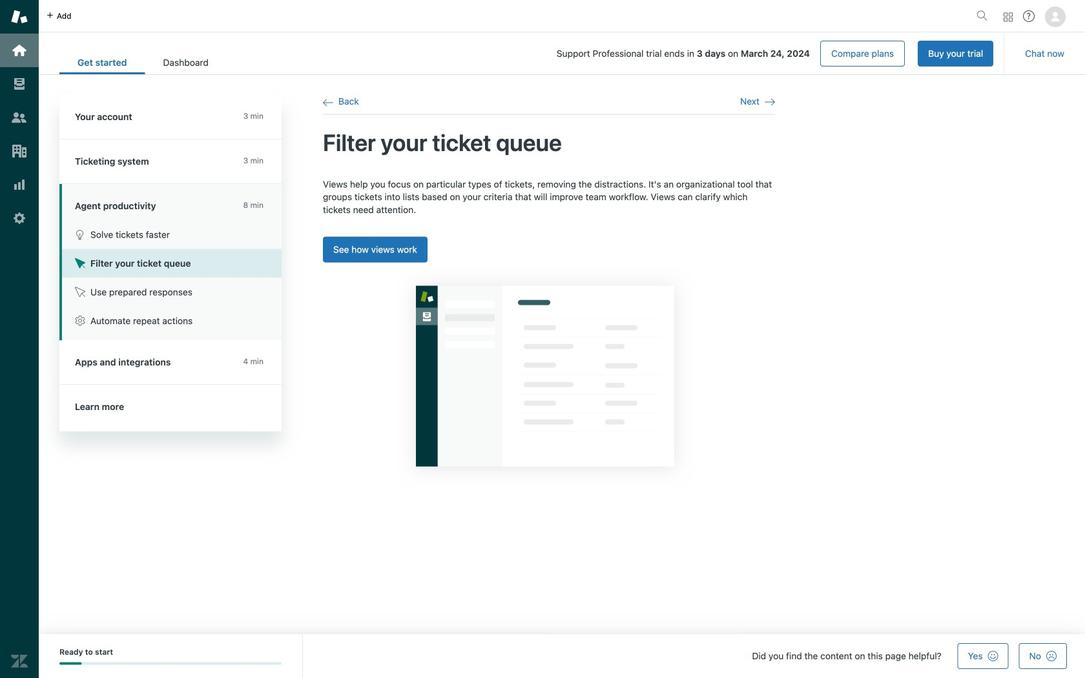 Task type: locate. For each thing, give the bounding box(es) containing it.
tab
[[145, 50, 227, 74]]

customers image
[[11, 109, 28, 126]]

zendesk support image
[[11, 8, 28, 25]]

admin image
[[11, 210, 28, 227]]

tab list
[[59, 50, 227, 74]]

March 24, 2024 text field
[[741, 48, 810, 59]]

get help image
[[1024, 10, 1035, 22]]

indicates location of where to select views. image
[[396, 266, 695, 487]]

get started image
[[11, 42, 28, 59]]

progress bar
[[59, 663, 282, 665]]

heading
[[59, 95, 282, 140]]



Task type: vqa. For each thing, say whether or not it's contained in the screenshot.
Indicates location of where to select views. image
yes



Task type: describe. For each thing, give the bounding box(es) containing it.
organizations image
[[11, 143, 28, 160]]

reporting image
[[11, 176, 28, 193]]

views image
[[11, 76, 28, 92]]

zendesk products image
[[1004, 13, 1013, 22]]

main element
[[0, 0, 39, 679]]

zendesk image
[[11, 653, 28, 670]]



